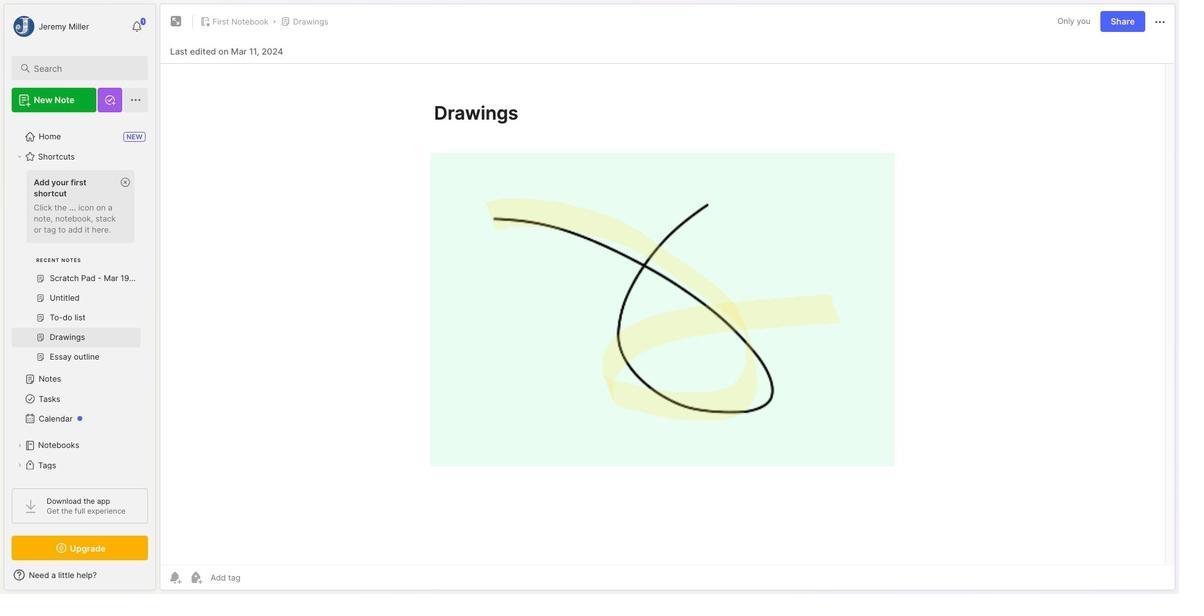 Task type: vqa. For each thing, say whether or not it's contained in the screenshot.
group
yes



Task type: describe. For each thing, give the bounding box(es) containing it.
tree inside main "element"
[[4, 120, 155, 522]]

Add tag field
[[210, 573, 302, 584]]

expand tags image
[[16, 462, 23, 470]]

note window element
[[160, 4, 1176, 594]]

add a reminder image
[[168, 571, 183, 586]]

Note Editor text field
[[160, 63, 1176, 565]]

expand note image
[[169, 14, 184, 29]]

main element
[[0, 0, 160, 595]]

group inside tree
[[12, 167, 141, 375]]

expand notebooks image
[[16, 442, 23, 450]]

click to collapse image
[[155, 572, 164, 587]]



Task type: locate. For each thing, give the bounding box(es) containing it.
more actions image
[[1154, 15, 1168, 29]]

tree
[[4, 120, 155, 522]]

none search field inside main "element"
[[34, 61, 137, 76]]

Account field
[[12, 14, 89, 39]]

WHAT'S NEW field
[[4, 566, 155, 586]]

None search field
[[34, 61, 137, 76]]

Search text field
[[34, 63, 137, 74]]

More actions field
[[1154, 14, 1168, 29]]

group
[[12, 167, 141, 375]]

add tag image
[[189, 571, 203, 586]]



